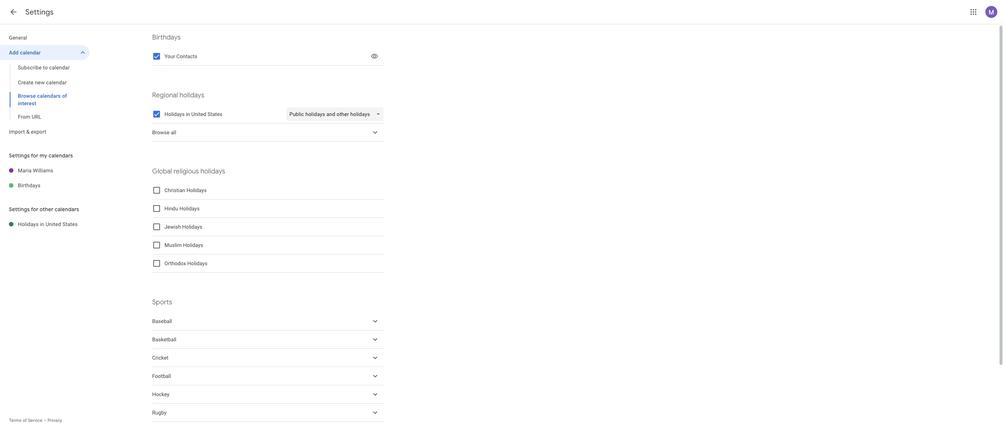 Task type: locate. For each thing, give the bounding box(es) containing it.
calendar up subscribe on the top of page
[[20, 50, 41, 56]]

create
[[18, 80, 34, 85]]

birthdays up your
[[152, 33, 181, 42]]

holidays inside tree item
[[18, 221, 39, 227]]

calendar right new
[[46, 80, 67, 85]]

1 vertical spatial browse
[[152, 130, 170, 136]]

sports
[[152, 298, 172, 307]]

0 vertical spatial of
[[62, 93, 67, 99]]

browse calendars of interest
[[18, 93, 67, 106]]

browse inside browse calendars of interest
[[18, 93, 36, 99]]

calendars right my
[[49, 152, 73, 159]]

1 vertical spatial for
[[31, 206, 38, 213]]

2 vertical spatial settings
[[9, 206, 30, 213]]

religious
[[174, 167, 199, 176]]

calendar right to
[[49, 65, 70, 71]]

terms of service link
[[9, 418, 42, 423]]

christian holidays
[[165, 187, 207, 193]]

0 horizontal spatial holidays in united states
[[18, 221, 78, 227]]

0 horizontal spatial states
[[62, 221, 78, 227]]

calendars down create new calendar at the left top of page
[[37, 93, 61, 99]]

birthdays inside tree item
[[18, 183, 41, 189]]

1 horizontal spatial browse
[[152, 130, 170, 136]]

1 vertical spatial in
[[40, 221, 44, 227]]

1 vertical spatial calendar
[[49, 65, 70, 71]]

1 horizontal spatial united
[[192, 111, 206, 117]]

holidays down "global religious holidays"
[[187, 187, 207, 193]]

holidays in united states down regional holidays
[[165, 111, 223, 117]]

0 vertical spatial in
[[186, 111, 190, 117]]

group
[[0, 60, 90, 124]]

&
[[26, 129, 30, 135]]

calendar for subscribe to calendar
[[49, 65, 70, 71]]

1 horizontal spatial holidays in united states
[[165, 111, 223, 117]]

0 horizontal spatial united
[[46, 221, 61, 227]]

0 horizontal spatial birthdays
[[18, 183, 41, 189]]

holidays right religious
[[201, 167, 225, 176]]

settings for my calendars
[[9, 152, 73, 159]]

privacy
[[48, 418, 62, 423]]

hindu holidays
[[165, 206, 200, 212]]

calendars up holidays in united states link
[[55, 206, 79, 213]]

birthdays down the maria
[[18, 183, 41, 189]]

in down settings for other calendars on the top left of the page
[[40, 221, 44, 227]]

settings for other calendars
[[9, 206, 79, 213]]

privacy link
[[48, 418, 62, 423]]

birthdays
[[152, 33, 181, 42], [18, 183, 41, 189]]

browse inside tree item
[[152, 130, 170, 136]]

holidays right orthodox
[[187, 261, 208, 267]]

united down other
[[46, 221, 61, 227]]

tree
[[0, 30, 90, 139]]

of down create new calendar at the left top of page
[[62, 93, 67, 99]]

2 vertical spatial calendar
[[46, 80, 67, 85]]

settings for settings
[[25, 7, 54, 17]]

1 horizontal spatial in
[[186, 111, 190, 117]]

football
[[152, 373, 171, 379]]

0 vertical spatial settings
[[25, 7, 54, 17]]

in down regional holidays
[[186, 111, 190, 117]]

import & export
[[9, 129, 46, 135]]

rugby tree item
[[152, 404, 385, 422]]

browse
[[18, 93, 36, 99], [152, 130, 170, 136]]

browse left all
[[152, 130, 170, 136]]

williams
[[33, 168, 53, 174]]

1 vertical spatial settings
[[9, 152, 30, 159]]

0 vertical spatial calendar
[[20, 50, 41, 56]]

calendars
[[37, 93, 61, 99], [49, 152, 73, 159], [55, 206, 79, 213]]

hockey
[[152, 392, 170, 398]]

states
[[208, 111, 223, 117], [62, 221, 78, 227]]

of
[[62, 93, 67, 99], [23, 418, 27, 423]]

of inside browse calendars of interest
[[62, 93, 67, 99]]

browse for browse all
[[152, 130, 170, 136]]

holidays in united states
[[165, 111, 223, 117], [18, 221, 78, 227]]

add calendar tree item
[[0, 45, 90, 60]]

0 vertical spatial browse
[[18, 93, 36, 99]]

muslim holidays
[[165, 242, 203, 248]]

browse up "interest"
[[18, 93, 36, 99]]

calendar
[[20, 50, 41, 56], [49, 65, 70, 71], [46, 80, 67, 85]]

1 vertical spatial states
[[62, 221, 78, 227]]

global
[[152, 167, 172, 176]]

holidays right regional
[[180, 91, 204, 100]]

in
[[186, 111, 190, 117], [40, 221, 44, 227]]

for
[[31, 152, 38, 159], [31, 206, 38, 213]]

settings
[[25, 7, 54, 17], [9, 152, 30, 159], [9, 206, 30, 213]]

1 vertical spatial calendars
[[49, 152, 73, 159]]

for left my
[[31, 152, 38, 159]]

new
[[35, 80, 45, 85]]

settings left other
[[9, 206, 30, 213]]

1 vertical spatial holidays in united states
[[18, 221, 78, 227]]

settings up the maria
[[9, 152, 30, 159]]

united
[[192, 111, 206, 117], [46, 221, 61, 227]]

2 for from the top
[[31, 206, 38, 213]]

for for my
[[31, 152, 38, 159]]

holidays right hindu
[[180, 206, 200, 212]]

0 horizontal spatial browse
[[18, 93, 36, 99]]

holidays up orthodox holidays
[[183, 242, 203, 248]]

browse all tree item
[[152, 124, 385, 142]]

holidays for hindu holidays
[[180, 206, 200, 212]]

1 vertical spatial birthdays
[[18, 183, 41, 189]]

tree containing general
[[0, 30, 90, 139]]

service
[[28, 418, 42, 423]]

holidays for jewish holidays
[[182, 224, 203, 230]]

1 for from the top
[[31, 152, 38, 159]]

of right "terms"
[[23, 418, 27, 423]]

holidays down settings for other calendars on the top left of the page
[[18, 221, 39, 227]]

united down regional holidays
[[192, 111, 206, 117]]

1 horizontal spatial birthdays
[[152, 33, 181, 42]]

0 vertical spatial for
[[31, 152, 38, 159]]

orthodox holidays
[[165, 261, 208, 267]]

holidays
[[180, 91, 204, 100], [201, 167, 225, 176]]

1 horizontal spatial states
[[208, 111, 223, 117]]

0 vertical spatial states
[[208, 111, 223, 117]]

hindu
[[165, 206, 178, 212]]

calendars for my
[[49, 152, 73, 159]]

–
[[44, 418, 46, 423]]

settings for settings for other calendars
[[9, 206, 30, 213]]

from
[[18, 114, 30, 120]]

0 horizontal spatial in
[[40, 221, 44, 227]]

other
[[40, 206, 53, 213]]

holidays
[[165, 111, 185, 117], [187, 187, 207, 193], [180, 206, 200, 212], [18, 221, 39, 227], [182, 224, 203, 230], [183, 242, 203, 248], [187, 261, 208, 267]]

1 horizontal spatial of
[[62, 93, 67, 99]]

to
[[43, 65, 48, 71]]

0 vertical spatial calendars
[[37, 93, 61, 99]]

None field
[[287, 108, 387, 121]]

calendars inside browse calendars of interest
[[37, 93, 61, 99]]

1 vertical spatial united
[[46, 221, 61, 227]]

subscribe to calendar
[[18, 65, 70, 71]]

0 horizontal spatial of
[[23, 418, 27, 423]]

regional holidays
[[152, 91, 204, 100]]

united inside tree item
[[46, 221, 61, 227]]

url
[[32, 114, 41, 120]]

holidays in united states inside tree item
[[18, 221, 78, 227]]

0 vertical spatial holidays
[[180, 91, 204, 100]]

for left other
[[31, 206, 38, 213]]

2 vertical spatial calendars
[[55, 206, 79, 213]]

holidays for christian holidays
[[187, 187, 207, 193]]

holidays right jewish
[[182, 224, 203, 230]]

create new calendar
[[18, 80, 67, 85]]

settings right go back image
[[25, 7, 54, 17]]

holidays in united states down other
[[18, 221, 78, 227]]



Task type: vqa. For each thing, say whether or not it's contained in the screenshot.
bottom holidays
yes



Task type: describe. For each thing, give the bounding box(es) containing it.
settings for settings for my calendars
[[9, 152, 30, 159]]

football tree item
[[152, 367, 385, 386]]

rugby
[[152, 410, 167, 416]]

your
[[165, 53, 175, 59]]

baseball tree item
[[152, 312, 385, 331]]

group containing subscribe to calendar
[[0, 60, 90, 124]]

add
[[9, 50, 19, 56]]

add calendar
[[9, 50, 41, 56]]

holidays in united states tree item
[[0, 217, 90, 232]]

terms
[[9, 418, 22, 423]]

holidays for muslim holidays
[[183, 242, 203, 248]]

jewish holidays
[[165, 224, 203, 230]]

christian
[[165, 187, 185, 193]]

regional
[[152, 91, 178, 100]]

browse for browse calendars of interest
[[18, 93, 36, 99]]

orthodox
[[165, 261, 186, 267]]

basketball tree item
[[152, 331, 385, 349]]

browse all
[[152, 130, 176, 136]]

baseball
[[152, 318, 172, 324]]

global religious holidays
[[152, 167, 225, 176]]

muslim
[[165, 242, 182, 248]]

cricket
[[152, 355, 169, 361]]

import
[[9, 129, 25, 135]]

0 vertical spatial holidays in united states
[[165, 111, 223, 117]]

export
[[31, 129, 46, 135]]

states inside tree item
[[62, 221, 78, 227]]

birthdays link
[[18, 178, 90, 193]]

0 vertical spatial birthdays
[[152, 33, 181, 42]]

in inside tree item
[[40, 221, 44, 227]]

holidays for orthodox holidays
[[187, 261, 208, 267]]

terms of service – privacy
[[9, 418, 62, 423]]

maria williams
[[18, 168, 53, 174]]

your contacts
[[165, 53, 197, 59]]

from url
[[18, 114, 41, 120]]

jewish
[[165, 224, 181, 230]]

settings for my calendars tree
[[0, 163, 90, 193]]

calendars for other
[[55, 206, 79, 213]]

calendar inside "tree item"
[[20, 50, 41, 56]]

settings heading
[[25, 7, 54, 17]]

go back image
[[9, 7, 18, 16]]

maria williams tree item
[[0, 163, 90, 178]]

for for other
[[31, 206, 38, 213]]

interest
[[18, 100, 36, 106]]

1 vertical spatial holidays
[[201, 167, 225, 176]]

0 vertical spatial united
[[192, 111, 206, 117]]

all
[[171, 130, 176, 136]]

holidays in united states link
[[18, 217, 90, 232]]

basketball
[[152, 337, 176, 343]]

my
[[40, 152, 47, 159]]

cricket tree item
[[152, 349, 385, 367]]

calendar for create new calendar
[[46, 80, 67, 85]]

birthdays tree item
[[0, 178, 90, 193]]

1 vertical spatial of
[[23, 418, 27, 423]]

contacts
[[177, 53, 197, 59]]

subscribe
[[18, 65, 42, 71]]

holidays up all
[[165, 111, 185, 117]]

hockey tree item
[[152, 386, 385, 404]]

maria
[[18, 168, 32, 174]]

general
[[9, 35, 27, 41]]



